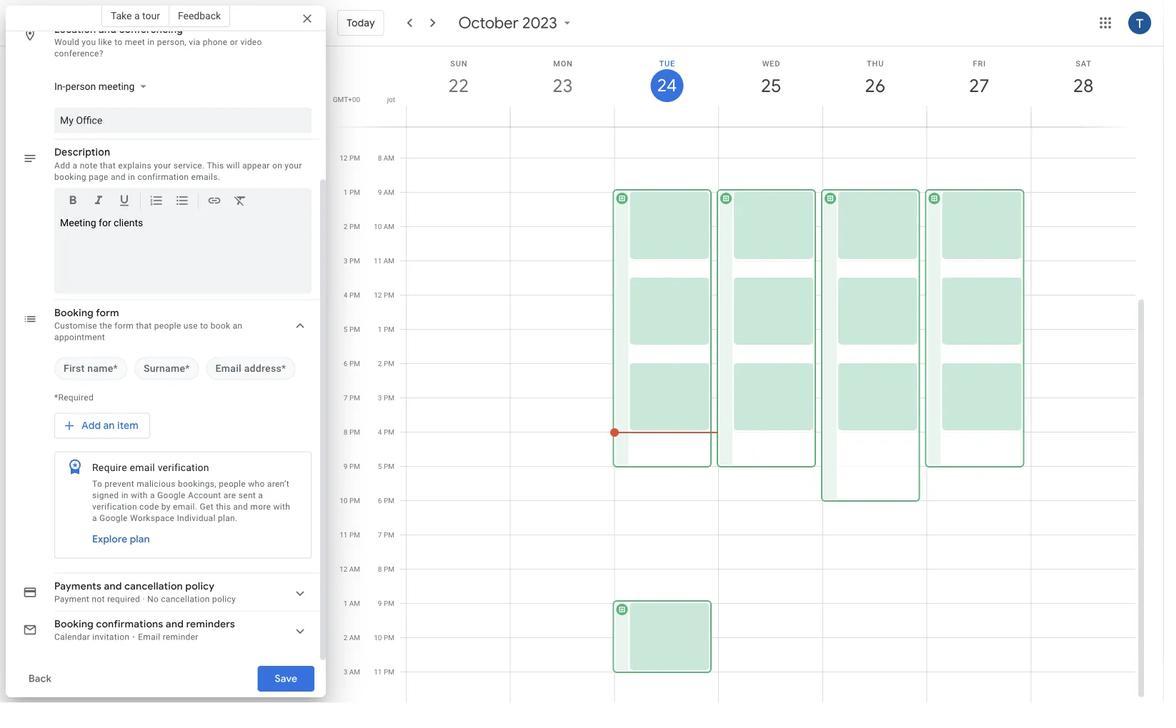 Task type: describe. For each thing, give the bounding box(es) containing it.
0 horizontal spatial with
[[131, 491, 148, 501]]

1 vertical spatial form
[[115, 322, 134, 332]]

tuesday, 24 october, today element
[[651, 69, 683, 102]]

1 vertical spatial 5
[[378, 463, 382, 471]]

1 your from the left
[[154, 161, 171, 171]]

italic image
[[91, 194, 106, 210]]

feedback button
[[169, 4, 230, 27]]

back
[[29, 673, 52, 686]]

insert link image
[[207, 194, 222, 210]]

more
[[250, 502, 271, 512]]

will
[[226, 161, 240, 171]]

location and conferencing would you like to meet in person, via phone or video conference?
[[54, 23, 262, 59]]

1 horizontal spatial google
[[157, 491, 186, 501]]

am down 7 am
[[384, 154, 394, 163]]

2 * from the left
[[185, 363, 190, 375]]

an inside the 'booking form customise the form that people use to book an appointment'
[[233, 322, 243, 332]]

am up the 1 am
[[349, 566, 360, 574]]

23 column header
[[510, 46, 615, 127]]

saturday, 28 october element
[[1067, 69, 1100, 102]]

bookings,
[[178, 480, 217, 490]]

invitation
[[92, 633, 130, 643]]

2 vertical spatial 12
[[339, 566, 348, 574]]

1 vertical spatial google
[[99, 514, 128, 524]]

am down '10 am'
[[384, 257, 394, 265]]

phone
[[203, 38, 228, 48]]

customise
[[54, 322, 97, 332]]

0 vertical spatial 5 pm
[[344, 326, 360, 334]]

1 vertical spatial 10 pm
[[374, 634, 394, 643]]

you
[[82, 38, 96, 48]]

2 vertical spatial 3
[[343, 669, 348, 677]]

require email verification to prevent malicious bookings, people who aren't signed in with a google account are sent a verification code by email. get this and more with a google workspace individual plan.
[[92, 463, 290, 524]]

who
[[248, 480, 265, 490]]

gmt+00
[[333, 95, 360, 104]]

1 vertical spatial 5 pm
[[378, 463, 394, 471]]

0 horizontal spatial 9 pm
[[344, 463, 360, 471]]

1 horizontal spatial 11 am
[[374, 257, 394, 265]]

1 horizontal spatial with
[[273, 502, 290, 512]]

1 vertical spatial policy
[[212, 595, 236, 605]]

plan.
[[218, 514, 238, 524]]

0 horizontal spatial 11 am
[[339, 120, 360, 128]]

that inside description add a note that explains your service. this will appear on your booking page and in confirmation emails.
[[100, 161, 116, 171]]

payments
[[54, 581, 101, 594]]

confirmations
[[96, 619, 163, 632]]

wed
[[762, 59, 780, 68]]

am down the 1 am
[[349, 634, 360, 643]]

list item containing surname
[[134, 358, 199, 381]]

1 vertical spatial 11 pm
[[374, 669, 394, 677]]

0 vertical spatial 7
[[378, 120, 382, 128]]

on
[[272, 161, 282, 171]]

1 vertical spatial 2
[[378, 360, 382, 368]]

add inside 'add an item' button
[[81, 420, 101, 433]]

2023
[[522, 13, 557, 33]]

am down 9 am on the left top
[[384, 223, 394, 231]]

0 vertical spatial 8
[[378, 154, 382, 163]]

0 vertical spatial 12 pm
[[340, 154, 360, 163]]

first
[[64, 363, 85, 375]]

an inside button
[[103, 420, 115, 433]]

and inside location and conferencing would you like to meet in person, via phone or video conference?
[[99, 23, 117, 36]]

12 am
[[339, 566, 360, 574]]

2 vertical spatial 10
[[374, 634, 382, 643]]

in inside require email verification to prevent malicious bookings, people who aren't signed in with a google account are sent a verification code by email. get this and more with a google workspace individual plan.
[[121, 491, 128, 501]]

22 column header
[[406, 46, 511, 127]]

Description text field
[[60, 217, 306, 289]]

plan
[[130, 534, 150, 547]]

in-person meeting
[[54, 81, 135, 93]]

1 horizontal spatial 12 pm
[[374, 291, 394, 300]]

a up more
[[258, 491, 263, 501]]

via
[[189, 38, 200, 48]]

reminder
[[163, 633, 198, 643]]

0 vertical spatial 10
[[374, 223, 382, 231]]

payment
[[54, 595, 89, 605]]

2 vertical spatial 1
[[343, 600, 348, 609]]

monday, 23 october element
[[546, 69, 579, 102]]

1 vertical spatial 6
[[378, 497, 382, 506]]

remove formatting image
[[233, 194, 247, 210]]

0 vertical spatial verification
[[158, 463, 209, 475]]

1 vertical spatial 7
[[344, 394, 348, 403]]

booking
[[54, 172, 86, 182]]

mon
[[553, 59, 573, 68]]

1 vertical spatial 1
[[378, 326, 382, 334]]

0 vertical spatial 12
[[340, 154, 348, 163]]

aren't
[[267, 480, 289, 490]]

and inside require email verification to prevent malicious bookings, people who aren't signed in with a google account are sent a verification code by email. get this and more with a google workspace individual plan.
[[233, 502, 248, 512]]

2 vertical spatial 2
[[343, 634, 348, 643]]

or
[[230, 38, 238, 48]]

25
[[760, 74, 780, 98]]

bold image
[[66, 194, 80, 210]]

to
[[92, 480, 102, 490]]

appointment
[[54, 333, 105, 343]]

individual
[[177, 514, 216, 524]]

add inside description add a note that explains your service. this will appear on your booking page and in confirmation emails.
[[54, 161, 70, 171]]

that inside the 'booking form customise the form that people use to book an appointment'
[[136, 322, 152, 332]]

explains
[[118, 161, 151, 171]]

meeting
[[98, 81, 135, 93]]

sent
[[239, 491, 256, 501]]

underline image
[[117, 194, 131, 210]]

use
[[184, 322, 198, 332]]

the
[[99, 322, 112, 332]]

person
[[65, 81, 96, 93]]

1 vertical spatial 3 pm
[[378, 394, 394, 403]]

1 vertical spatial 7 pm
[[378, 531, 394, 540]]

1 vertical spatial cancellation
[[161, 595, 210, 605]]

0 vertical spatial 9
[[378, 188, 382, 197]]

1 vertical spatial 4
[[378, 428, 382, 437]]

item
[[117, 420, 139, 433]]

tour
[[142, 10, 160, 21]]

sunday, 22 october element
[[442, 69, 475, 102]]

grid containing 22
[[332, 46, 1147, 704]]

1 vertical spatial 9
[[344, 463, 348, 471]]

this
[[207, 161, 224, 171]]

3 am
[[343, 669, 360, 677]]

fri
[[973, 59, 986, 68]]

name
[[87, 363, 113, 375]]

0 vertical spatial 2
[[344, 223, 348, 231]]

9 am
[[378, 188, 394, 197]]

1 horizontal spatial 1 pm
[[378, 326, 394, 334]]

by
[[161, 502, 171, 512]]

0 vertical spatial 1
[[344, 188, 348, 197]]

* for first name
[[113, 363, 118, 375]]

and up reminder
[[166, 619, 184, 632]]

1 horizontal spatial 2 pm
[[378, 360, 394, 368]]

11 down gmt+00
[[339, 120, 348, 128]]

1 vertical spatial 12
[[374, 291, 382, 300]]

1 vertical spatial 8
[[344, 428, 348, 437]]

note
[[80, 161, 98, 171]]

person,
[[157, 38, 187, 48]]

11 down '10 am'
[[374, 257, 382, 265]]

calendar
[[54, 633, 90, 643]]

people inside require email verification to prevent malicious bookings, people who aren't signed in with a google account are sent a verification code by email. get this and more with a google workspace individual plan.
[[219, 480, 246, 490]]

0 horizontal spatial verification
[[92, 502, 137, 512]]

add an item button
[[54, 409, 150, 444]]

thu 26
[[864, 59, 885, 98]]

fri 27
[[968, 59, 989, 98]]

11 up 12 am
[[340, 531, 348, 540]]

signed
[[92, 491, 119, 501]]

7 am
[[378, 120, 394, 128]]

sat
[[1076, 59, 1092, 68]]

1 horizontal spatial 9 pm
[[378, 600, 394, 609]]

11 right 3 am
[[374, 669, 382, 677]]

0 vertical spatial 6
[[344, 360, 348, 368]]

2 vertical spatial 9
[[378, 600, 382, 609]]

surname
[[144, 363, 185, 375]]

0 vertical spatial form
[[96, 307, 119, 320]]

payments and cancellation policy payment not required · no cancellation policy
[[54, 581, 236, 605]]

clients
[[114, 217, 143, 229]]

email
[[130, 463, 155, 475]]

explore plan button
[[86, 527, 156, 553]]

confirmation
[[138, 172, 189, 182]]

description add a note that explains your service. this will appear on your booking page and in confirmation emails.
[[54, 147, 302, 182]]

today button
[[337, 6, 384, 40]]

0 vertical spatial 4 pm
[[344, 291, 360, 300]]

25 column header
[[718, 46, 823, 127]]

are
[[224, 491, 236, 501]]

1 vertical spatial 8 pm
[[378, 566, 394, 574]]

to inside location and conferencing would you like to meet in person, via phone or video conference?
[[114, 38, 123, 48]]

take
[[111, 10, 132, 21]]

page
[[89, 172, 108, 182]]

calendar invitation
[[54, 633, 130, 643]]

numbered list image
[[149, 194, 164, 210]]

booking confirmations and reminders
[[54, 619, 235, 632]]

8 am
[[378, 154, 394, 163]]

required
[[107, 595, 140, 605]]

jot
[[387, 95, 395, 104]]

0 horizontal spatial 7 pm
[[344, 394, 360, 403]]

a inside "button"
[[134, 10, 140, 21]]

2 vertical spatial 7
[[378, 531, 382, 540]]

wed 25
[[760, 59, 780, 98]]

email for email reminder
[[138, 633, 160, 643]]

meeting
[[60, 217, 96, 229]]



Task type: locate. For each thing, give the bounding box(es) containing it.
reminders
[[186, 619, 235, 632]]

1 horizontal spatial 10 pm
[[374, 634, 394, 643]]

1 vertical spatial people
[[219, 480, 246, 490]]

1 vertical spatial 4 pm
[[378, 428, 394, 437]]

like
[[98, 38, 112, 48]]

not
[[92, 595, 105, 605]]

am down gmt+00
[[349, 120, 360, 128]]

take a tour button
[[101, 4, 169, 27]]

feedback
[[178, 10, 221, 21]]

list item down the 'booking form customise the form that people use to book an appointment'
[[134, 358, 199, 381]]

1 horizontal spatial your
[[285, 161, 302, 171]]

0 horizontal spatial add
[[54, 161, 70, 171]]

am down 2 am
[[349, 669, 360, 677]]

1 am
[[343, 600, 360, 609]]

*required
[[54, 393, 94, 403]]

11 pm up 12 am
[[340, 531, 360, 540]]

0 horizontal spatial 11 pm
[[340, 531, 360, 540]]

2 list item from the left
[[134, 358, 199, 381]]

verification down the signed
[[92, 502, 137, 512]]

0 vertical spatial 10 pm
[[340, 497, 360, 506]]

23
[[552, 74, 572, 98]]

1 vertical spatial 11 am
[[374, 257, 394, 265]]

1 vertical spatial an
[[103, 420, 115, 433]]

0 vertical spatial 6 pm
[[344, 360, 360, 368]]

12 pm down '10 am'
[[374, 291, 394, 300]]

booking form customise the form that people use to book an appointment
[[54, 307, 243, 343]]

a down the signed
[[92, 514, 97, 524]]

28 column header
[[1031, 46, 1136, 127]]

0 horizontal spatial 4
[[344, 291, 348, 300]]

2 pm
[[344, 223, 360, 231], [378, 360, 394, 368]]

mon 23
[[552, 59, 573, 98]]

0 horizontal spatial 2 pm
[[344, 223, 360, 231]]

booking inside the 'booking form customise the form that people use to book an appointment'
[[54, 307, 94, 320]]

0 horizontal spatial an
[[103, 420, 115, 433]]

wednesday, 25 october element
[[755, 69, 788, 102]]

1 horizontal spatial people
[[219, 480, 246, 490]]

appear
[[242, 161, 270, 171]]

october 2023 button
[[453, 13, 580, 33]]

1 vertical spatial 12 pm
[[374, 291, 394, 300]]

0 vertical spatial in
[[147, 38, 155, 48]]

Location text field
[[60, 108, 306, 134]]

in
[[147, 38, 155, 48], [128, 172, 135, 182], [121, 491, 128, 501]]

10 right 2 am
[[374, 634, 382, 643]]

11 am down gmt+00
[[339, 120, 360, 128]]

and right page
[[111, 172, 126, 182]]

in down explains
[[128, 172, 135, 182]]

today
[[347, 16, 375, 29]]

thu
[[867, 59, 884, 68]]

0 vertical spatial 11 pm
[[340, 531, 360, 540]]

10 pm up 12 am
[[340, 497, 360, 506]]

1 vertical spatial to
[[200, 322, 208, 332]]

2 your from the left
[[285, 161, 302, 171]]

0 horizontal spatial *
[[113, 363, 118, 375]]

2 vertical spatial 8
[[378, 566, 382, 574]]

12 down '10 am'
[[374, 291, 382, 300]]

1 vertical spatial 10
[[340, 497, 348, 506]]

no
[[147, 595, 159, 605]]

in down conferencing
[[147, 38, 155, 48]]

0 vertical spatial people
[[154, 322, 181, 332]]

people inside the 'booking form customise the form that people use to book an appointment'
[[154, 322, 181, 332]]

email.
[[173, 502, 197, 512]]

and inside payments and cancellation policy payment not required · no cancellation policy
[[104, 581, 122, 594]]

list item up *required
[[54, 358, 127, 381]]

1 horizontal spatial list item
[[134, 358, 199, 381]]

meeting for clients
[[60, 217, 143, 229]]

1 horizontal spatial 4 pm
[[378, 428, 394, 437]]

list item containing email address
[[206, 358, 295, 381]]

booking
[[54, 307, 94, 320], [54, 619, 94, 632]]

grid
[[332, 46, 1147, 704]]

0 horizontal spatial 3 pm
[[344, 257, 360, 265]]

people left use
[[154, 322, 181, 332]]

0 horizontal spatial 5
[[344, 326, 348, 334]]

your
[[154, 161, 171, 171], [285, 161, 302, 171]]

1 horizontal spatial 5
[[378, 463, 382, 471]]

24 column header
[[614, 46, 719, 127]]

form up the
[[96, 307, 119, 320]]

to inside the 'booking form customise the form that people use to book an appointment'
[[200, 322, 208, 332]]

email reminder
[[138, 633, 198, 643]]

with
[[131, 491, 148, 501], [273, 502, 290, 512]]

0 vertical spatial email
[[216, 363, 241, 375]]

1 * from the left
[[113, 363, 118, 375]]

0 vertical spatial 5
[[344, 326, 348, 334]]

0 vertical spatial policy
[[185, 581, 214, 594]]

account
[[188, 491, 221, 501]]

in down prevent
[[121, 491, 128, 501]]

12
[[340, 154, 348, 163], [374, 291, 382, 300], [339, 566, 348, 574]]

in-person meeting button
[[49, 74, 152, 100]]

am
[[349, 120, 360, 128], [384, 120, 394, 128], [384, 154, 394, 163], [384, 188, 394, 197], [384, 223, 394, 231], [384, 257, 394, 265], [349, 566, 360, 574], [349, 600, 360, 609], [349, 634, 360, 643], [349, 669, 360, 677]]

1 vertical spatial 3
[[378, 394, 382, 403]]

0 vertical spatial 3
[[344, 257, 348, 265]]

google up by
[[157, 491, 186, 501]]

1 horizontal spatial an
[[233, 322, 243, 332]]

0 horizontal spatial 6
[[344, 360, 348, 368]]

11 pm
[[340, 531, 360, 540], [374, 669, 394, 677]]

0 vertical spatial 11 am
[[339, 120, 360, 128]]

0 horizontal spatial 10 pm
[[340, 497, 360, 506]]

surname *
[[144, 363, 190, 375]]

add up 'booking'
[[54, 161, 70, 171]]

this
[[216, 502, 231, 512]]

* for email address
[[282, 363, 286, 375]]

an left item in the left of the page
[[103, 420, 115, 433]]

a left the tour
[[134, 10, 140, 21]]

that right the
[[136, 322, 152, 332]]

11 am down '10 am'
[[374, 257, 394, 265]]

booking for booking confirmations and reminders
[[54, 619, 94, 632]]

with up code
[[131, 491, 148, 501]]

0 vertical spatial add
[[54, 161, 70, 171]]

0 vertical spatial 4
[[344, 291, 348, 300]]

sun 22
[[448, 59, 468, 98]]

9
[[378, 188, 382, 197], [344, 463, 348, 471], [378, 600, 382, 609]]

and inside description add a note that explains your service. this will appear on your booking page and in confirmation emails.
[[111, 172, 126, 182]]

2 vertical spatial in
[[121, 491, 128, 501]]

3
[[344, 257, 348, 265], [378, 394, 382, 403], [343, 669, 348, 677]]

0 horizontal spatial 5 pm
[[344, 326, 360, 334]]

10 down 9 am on the left top
[[374, 223, 382, 231]]

12 left 8 am
[[340, 154, 348, 163]]

for
[[99, 217, 111, 229]]

to right like
[[114, 38, 123, 48]]

26 column header
[[822, 46, 927, 127]]

am down jot
[[384, 120, 394, 128]]

0 vertical spatial that
[[100, 161, 116, 171]]

1 horizontal spatial that
[[136, 322, 152, 332]]

in-
[[54, 81, 65, 93]]

an right book
[[233, 322, 243, 332]]

list item
[[54, 358, 127, 381], [134, 358, 199, 381], [206, 358, 295, 381]]

1 horizontal spatial 4
[[378, 428, 382, 437]]

1 pm
[[344, 188, 360, 197], [378, 326, 394, 334]]

0 vertical spatial 1 pm
[[344, 188, 360, 197]]

cancellation right no
[[161, 595, 210, 605]]

a up code
[[150, 491, 155, 501]]

11 am
[[339, 120, 360, 128], [374, 257, 394, 265]]

0 horizontal spatial 4 pm
[[344, 291, 360, 300]]

october
[[459, 13, 519, 33]]

list item containing first name
[[54, 358, 127, 381]]

malicious
[[137, 480, 176, 490]]

1 horizontal spatial 7 pm
[[378, 531, 394, 540]]

5 pm
[[344, 326, 360, 334], [378, 463, 394, 471]]

to
[[114, 38, 123, 48], [200, 322, 208, 332]]

and up like
[[99, 23, 117, 36]]

1 list item from the left
[[54, 358, 127, 381]]

11
[[339, 120, 348, 128], [374, 257, 382, 265], [340, 531, 348, 540], [374, 669, 382, 677]]

2
[[344, 223, 348, 231], [378, 360, 382, 368], [343, 634, 348, 643]]

27
[[968, 74, 989, 98]]

0 horizontal spatial 1 pm
[[344, 188, 360, 197]]

0 horizontal spatial email
[[138, 633, 160, 643]]

booking up calendar
[[54, 619, 94, 632]]

1 vertical spatial add
[[81, 420, 101, 433]]

am up 2 am
[[349, 600, 360, 609]]

0 horizontal spatial 12 pm
[[340, 154, 360, 163]]

verification up bookings,
[[158, 463, 209, 475]]

email inside list item
[[216, 363, 241, 375]]

bulleted list image
[[175, 194, 189, 210]]

1 vertical spatial 2 pm
[[378, 360, 394, 368]]

email left "address"
[[216, 363, 241, 375]]

and
[[99, 23, 117, 36], [111, 172, 126, 182], [233, 502, 248, 512], [104, 581, 122, 594], [166, 619, 184, 632]]

0 vertical spatial 3 pm
[[344, 257, 360, 265]]

email address *
[[216, 363, 286, 375]]

3 * from the left
[[282, 363, 286, 375]]

that
[[100, 161, 116, 171], [136, 322, 152, 332]]

in inside location and conferencing would you like to meet in person, via phone or video conference?
[[147, 38, 155, 48]]

7 pm
[[344, 394, 360, 403], [378, 531, 394, 540]]

emails.
[[191, 172, 220, 182]]

4
[[344, 291, 348, 300], [378, 428, 382, 437]]

6
[[344, 360, 348, 368], [378, 497, 382, 506]]

0 vertical spatial google
[[157, 491, 186, 501]]

10 up 12 am
[[340, 497, 348, 506]]

formatting options toolbar
[[54, 189, 312, 219]]

email for email address *
[[216, 363, 241, 375]]

a up 'booking'
[[73, 161, 77, 171]]

10
[[374, 223, 382, 231], [340, 497, 348, 506], [374, 634, 382, 643]]

form right the
[[115, 322, 134, 332]]

1 horizontal spatial to
[[200, 322, 208, 332]]

12 pm left 8 am
[[340, 154, 360, 163]]

0 vertical spatial 2 pm
[[344, 223, 360, 231]]

with right more
[[273, 502, 290, 512]]

0 horizontal spatial your
[[154, 161, 171, 171]]

tue
[[659, 59, 675, 68]]

and up required
[[104, 581, 122, 594]]

1 booking from the top
[[54, 307, 94, 320]]

1 vertical spatial email
[[138, 633, 160, 643]]

0 vertical spatial cancellation
[[124, 581, 183, 594]]

0 horizontal spatial 8 pm
[[344, 428, 360, 437]]

tue 24
[[656, 59, 676, 97]]

11 pm right 3 am
[[374, 669, 394, 677]]

1 horizontal spatial verification
[[158, 463, 209, 475]]

that up page
[[100, 161, 116, 171]]

cancellation up no
[[124, 581, 183, 594]]

and down sent
[[233, 502, 248, 512]]

your up confirmation
[[154, 161, 171, 171]]

0 vertical spatial 8 pm
[[344, 428, 360, 437]]

2 am
[[343, 634, 360, 643]]

google up explore
[[99, 514, 128, 524]]

add
[[54, 161, 70, 171], [81, 420, 101, 433]]

1 vertical spatial verification
[[92, 502, 137, 512]]

2 booking from the top
[[54, 619, 94, 632]]

0 horizontal spatial people
[[154, 322, 181, 332]]

add down *required
[[81, 420, 101, 433]]

back button
[[17, 662, 63, 697]]

booking for booking form customise the form that people use to book an appointment
[[54, 307, 94, 320]]

your right on
[[285, 161, 302, 171]]

10 am
[[374, 223, 394, 231]]

booking up customise
[[54, 307, 94, 320]]

0 vertical spatial an
[[233, 322, 243, 332]]

explore plan
[[92, 534, 150, 547]]

code
[[139, 502, 159, 512]]

3 pm
[[344, 257, 360, 265], [378, 394, 394, 403]]

pm
[[349, 154, 360, 163], [349, 188, 360, 197], [349, 223, 360, 231], [349, 257, 360, 265], [349, 291, 360, 300], [384, 291, 394, 300], [349, 326, 360, 334], [384, 326, 394, 334], [349, 360, 360, 368], [384, 360, 394, 368], [349, 394, 360, 403], [384, 394, 394, 403], [349, 428, 360, 437], [384, 428, 394, 437], [349, 463, 360, 471], [384, 463, 394, 471], [349, 497, 360, 506], [384, 497, 394, 506], [349, 531, 360, 540], [384, 531, 394, 540], [384, 566, 394, 574], [384, 600, 394, 609], [384, 634, 394, 643], [384, 669, 394, 677]]

a inside description add a note that explains your service. this will appear on your booking page and in confirmation emails.
[[73, 161, 77, 171]]

cancellation
[[124, 581, 183, 594], [161, 595, 210, 605]]

0 horizontal spatial google
[[99, 514, 128, 524]]

5
[[344, 326, 348, 334], [378, 463, 382, 471]]

1 vertical spatial with
[[273, 502, 290, 512]]

people up 'are'
[[219, 480, 246, 490]]

friday, 27 october element
[[963, 69, 996, 102]]

thursday, 26 october element
[[859, 69, 892, 102]]

email down booking confirmations and reminders
[[138, 633, 160, 643]]

am down 8 am
[[384, 188, 394, 197]]

add an item
[[81, 420, 139, 433]]

in inside description add a note that explains your service. this will appear on your booking page and in confirmation emails.
[[128, 172, 135, 182]]

0 horizontal spatial that
[[100, 161, 116, 171]]

0 vertical spatial with
[[131, 491, 148, 501]]

a
[[134, 10, 140, 21], [73, 161, 77, 171], [150, 491, 155, 501], [258, 491, 263, 501], [92, 514, 97, 524]]

0 horizontal spatial to
[[114, 38, 123, 48]]

1 vertical spatial 6 pm
[[378, 497, 394, 506]]

0 horizontal spatial 6 pm
[[344, 360, 360, 368]]

policy
[[185, 581, 214, 594], [212, 595, 236, 605]]

to right use
[[200, 322, 208, 332]]

12 up the 1 am
[[339, 566, 348, 574]]

address
[[244, 363, 282, 375]]

1 horizontal spatial 11 pm
[[374, 669, 394, 677]]

require
[[92, 463, 127, 475]]

sat 28
[[1072, 59, 1093, 98]]

27 column header
[[927, 46, 1031, 127]]

list item down book
[[206, 358, 295, 381]]

3 list item from the left
[[206, 358, 295, 381]]

1 vertical spatial 1 pm
[[378, 326, 394, 334]]

get
[[200, 502, 214, 512]]

1 horizontal spatial add
[[81, 420, 101, 433]]

explore
[[92, 534, 127, 547]]

conference?
[[54, 49, 103, 59]]

1 horizontal spatial 6
[[378, 497, 382, 506]]

book
[[211, 322, 230, 332]]

10 pm right 2 am
[[374, 634, 394, 643]]

conferencing
[[119, 23, 183, 36]]

description
[[54, 147, 110, 159]]



Task type: vqa. For each thing, say whether or not it's contained in the screenshot.


